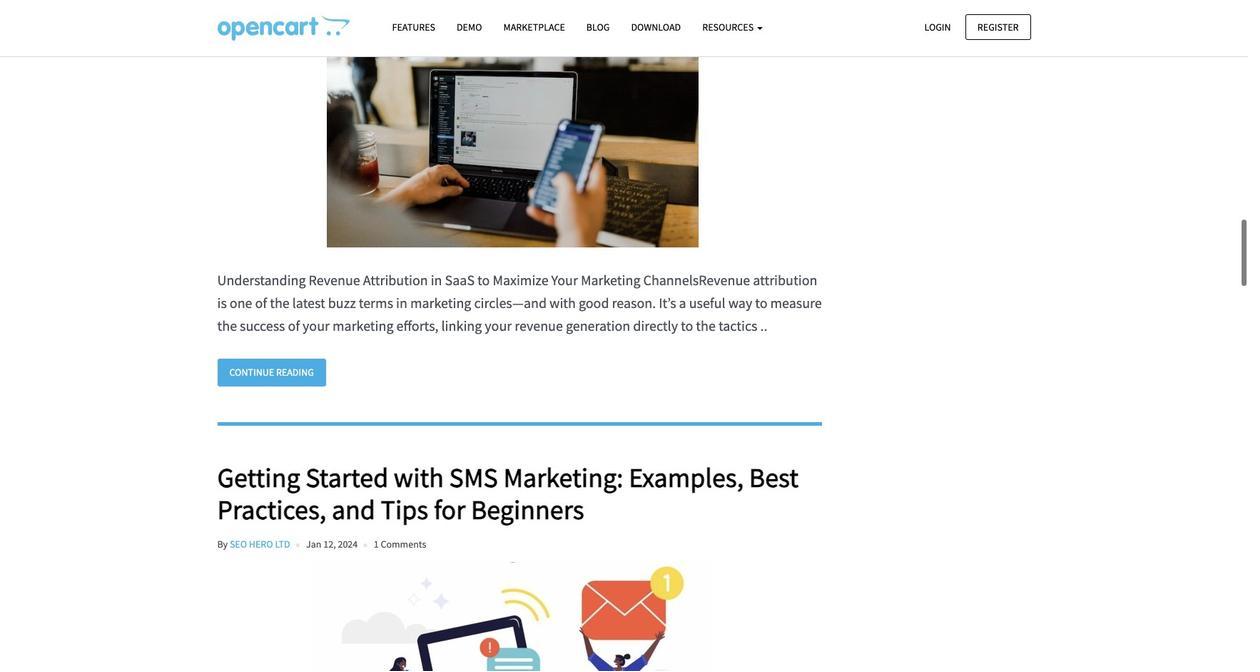 Task type: describe. For each thing, give the bounding box(es) containing it.
12,
[[324, 538, 336, 551]]

with inside 'understanding revenue attribution in saas to maximize your marketing channelsrevenue attribution is one of the latest buzz terms in marketing circles—and with good reason. it's a useful way to measure the success of your marketing efforts, linking your revenue generation directly to the tactics ..'
[[550, 294, 576, 312]]

getting started with sms marketing: examples, best practices, and tips for beginners link
[[217, 461, 823, 527]]

features link
[[382, 15, 446, 40]]

beginners
[[471, 493, 585, 527]]

jan 12, 2024
[[306, 538, 358, 551]]

it's
[[659, 294, 677, 312]]

tactics
[[719, 317, 758, 335]]

linking
[[442, 317, 482, 335]]

understanding
[[217, 271, 306, 289]]

tips
[[381, 493, 429, 527]]

getting started with sms marketing: examples, best practices, and tips for beginners
[[217, 461, 799, 527]]

marketing
[[581, 271, 641, 289]]

ltd
[[275, 538, 290, 551]]

circles—and
[[474, 294, 547, 312]]

demo link
[[446, 15, 493, 40]]

1 horizontal spatial the
[[270, 294, 290, 312]]

1 horizontal spatial of
[[288, 317, 300, 335]]

continue reading link
[[217, 359, 326, 387]]

opencart - blog image
[[217, 15, 349, 41]]

with inside getting started with sms marketing: examples, best practices, and tips for beginners
[[394, 461, 444, 494]]

reading
[[276, 366, 314, 379]]

blog link
[[576, 15, 621, 40]]

2 vertical spatial to
[[681, 317, 694, 335]]

resources link
[[692, 15, 774, 40]]

features
[[392, 21, 436, 34]]

0 horizontal spatial marketing
[[333, 317, 394, 335]]

started
[[306, 461, 389, 494]]

attribution
[[753, 271, 818, 289]]

revenue
[[309, 271, 360, 289]]

seo hero ltd link
[[230, 538, 290, 551]]

terms
[[359, 294, 393, 312]]

sms
[[450, 461, 498, 494]]

0 horizontal spatial the
[[217, 317, 237, 335]]

practices,
[[217, 493, 327, 527]]

0 vertical spatial marketing
[[410, 294, 472, 312]]

for
[[434, 493, 466, 527]]

your
[[552, 271, 578, 289]]

1 vertical spatial to
[[756, 294, 768, 312]]

register
[[978, 20, 1019, 33]]



Task type: vqa. For each thing, say whether or not it's contained in the screenshot.
What
no



Task type: locate. For each thing, give the bounding box(es) containing it.
good
[[579, 294, 609, 312]]

the down "useful"
[[696, 317, 716, 335]]

generation
[[566, 317, 631, 335]]

2 horizontal spatial the
[[696, 317, 716, 335]]

your
[[303, 317, 330, 335], [485, 317, 512, 335]]

getting started with sms marketing: examples, best practices, and tips for beginners image
[[217, 563, 809, 672]]

marketplace
[[504, 21, 565, 34]]

best
[[750, 461, 799, 494]]

understanding revenue attribution in saas to maximize your marketing channels image
[[217, 0, 809, 248]]

continue reading
[[230, 366, 314, 379]]

with down your
[[550, 294, 576, 312]]

download link
[[621, 15, 692, 40]]

0 horizontal spatial with
[[394, 461, 444, 494]]

marketing down saas
[[410, 294, 472, 312]]

success
[[240, 317, 285, 335]]

marketing
[[410, 294, 472, 312], [333, 317, 394, 335]]

demo
[[457, 21, 482, 34]]

continue
[[230, 366, 274, 379]]

2 horizontal spatial to
[[756, 294, 768, 312]]

and
[[332, 493, 376, 527]]

latest
[[293, 294, 325, 312]]

is
[[217, 294, 227, 312]]

of right one
[[255, 294, 267, 312]]

0 horizontal spatial your
[[303, 317, 330, 335]]

register link
[[966, 14, 1031, 40]]

to
[[478, 271, 490, 289], [756, 294, 768, 312], [681, 317, 694, 335]]

1 vertical spatial in
[[396, 294, 408, 312]]

by seo hero ltd
[[217, 538, 290, 551]]

seo
[[230, 538, 247, 551]]

marketing:
[[504, 461, 624, 494]]

0 vertical spatial with
[[550, 294, 576, 312]]

to right "way"
[[756, 294, 768, 312]]

efforts,
[[397, 317, 439, 335]]

0 vertical spatial of
[[255, 294, 267, 312]]

channelsrevenue
[[644, 271, 751, 289]]

1 your from the left
[[303, 317, 330, 335]]

way
[[729, 294, 753, 312]]

1 horizontal spatial marketing
[[410, 294, 472, 312]]

..
[[761, 317, 768, 335]]

blog
[[587, 21, 610, 34]]

getting
[[217, 461, 300, 494]]

1 comments
[[374, 538, 426, 551]]

marketplace link
[[493, 15, 576, 40]]

1 horizontal spatial to
[[681, 317, 694, 335]]

attribution
[[363, 271, 428, 289]]

download
[[631, 21, 681, 34]]

useful
[[689, 294, 726, 312]]

marketing down terms
[[333, 317, 394, 335]]

maximize
[[493, 271, 549, 289]]

in
[[431, 271, 442, 289], [396, 294, 408, 312]]

1 vertical spatial marketing
[[333, 317, 394, 335]]

0 horizontal spatial of
[[255, 294, 267, 312]]

1 horizontal spatial in
[[431, 271, 442, 289]]

0 vertical spatial in
[[431, 271, 442, 289]]

2024
[[338, 538, 358, 551]]

hero
[[249, 538, 273, 551]]

to down a
[[681, 317, 694, 335]]

jan
[[306, 538, 322, 551]]

of down latest
[[288, 317, 300, 335]]

with
[[550, 294, 576, 312], [394, 461, 444, 494]]

reason.
[[612, 294, 656, 312]]

revenue
[[515, 317, 563, 335]]

1 horizontal spatial your
[[485, 317, 512, 335]]

directly
[[633, 317, 678, 335]]

comments
[[381, 538, 426, 551]]

with left sms
[[394, 461, 444, 494]]

1 horizontal spatial with
[[550, 294, 576, 312]]

1 vertical spatial with
[[394, 461, 444, 494]]

the up success
[[270, 294, 290, 312]]

saas
[[445, 271, 475, 289]]

resources
[[703, 21, 756, 34]]

buzz
[[328, 294, 356, 312]]

examples,
[[629, 461, 744, 494]]

by
[[217, 538, 228, 551]]

of
[[255, 294, 267, 312], [288, 317, 300, 335]]

1
[[374, 538, 379, 551]]

measure
[[771, 294, 822, 312]]

one
[[230, 294, 252, 312]]

a
[[679, 294, 687, 312]]

understanding revenue attribution in saas to maximize your marketing channelsrevenue attribution is one of the latest buzz terms in marketing circles—and with good reason. it's a useful way to measure the success of your marketing efforts, linking your revenue generation directly to the tactics ..
[[217, 271, 822, 335]]

the
[[270, 294, 290, 312], [217, 317, 237, 335], [696, 317, 716, 335]]

1 vertical spatial of
[[288, 317, 300, 335]]

your down circles—and
[[485, 317, 512, 335]]

in left saas
[[431, 271, 442, 289]]

0 vertical spatial to
[[478, 271, 490, 289]]

the down 'is' on the left top of the page
[[217, 317, 237, 335]]

to right saas
[[478, 271, 490, 289]]

2 your from the left
[[485, 317, 512, 335]]

login link
[[913, 14, 964, 40]]

0 horizontal spatial in
[[396, 294, 408, 312]]

in down attribution
[[396, 294, 408, 312]]

your down latest
[[303, 317, 330, 335]]

0 horizontal spatial to
[[478, 271, 490, 289]]

login
[[925, 20, 951, 33]]



